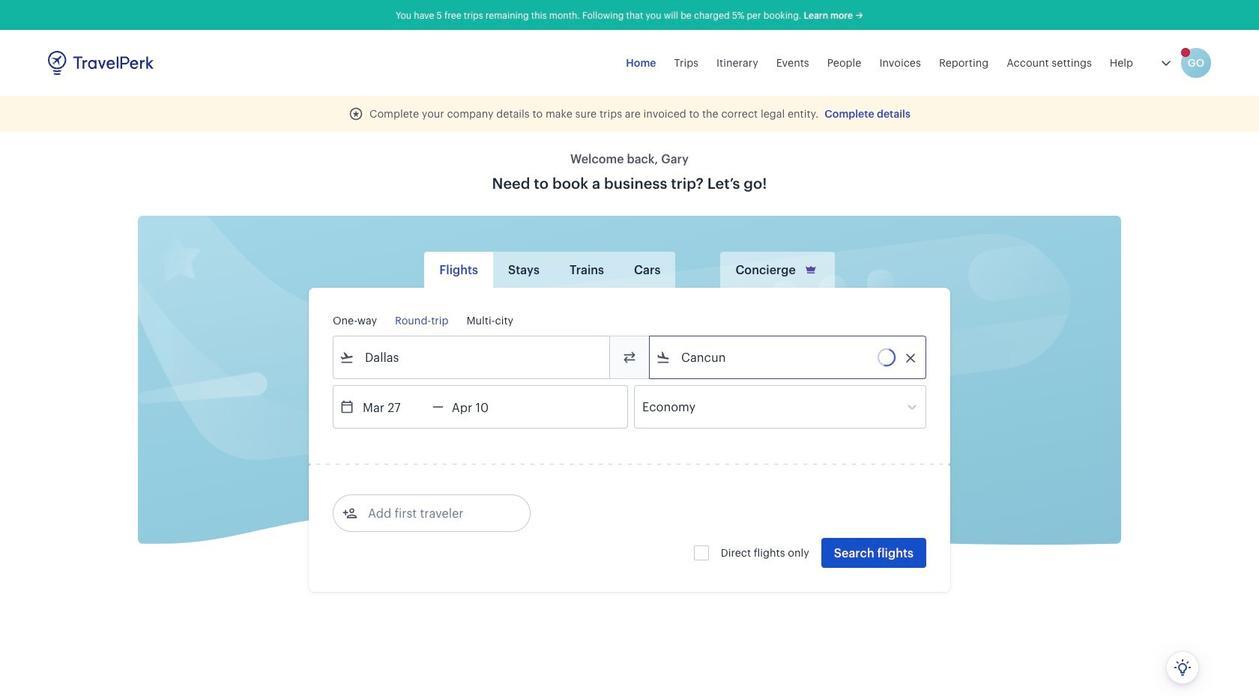 Task type: locate. For each thing, give the bounding box(es) containing it.
Add first traveler search field
[[358, 502, 514, 526]]

Return text field
[[444, 386, 522, 428]]



Task type: describe. For each thing, give the bounding box(es) containing it.
Depart text field
[[355, 386, 433, 428]]

From search field
[[355, 346, 590, 370]]

To search field
[[671, 346, 907, 370]]



Task type: vqa. For each thing, say whether or not it's contained in the screenshot.
Move backward to switch to the previous month. image on the bottom left
no



